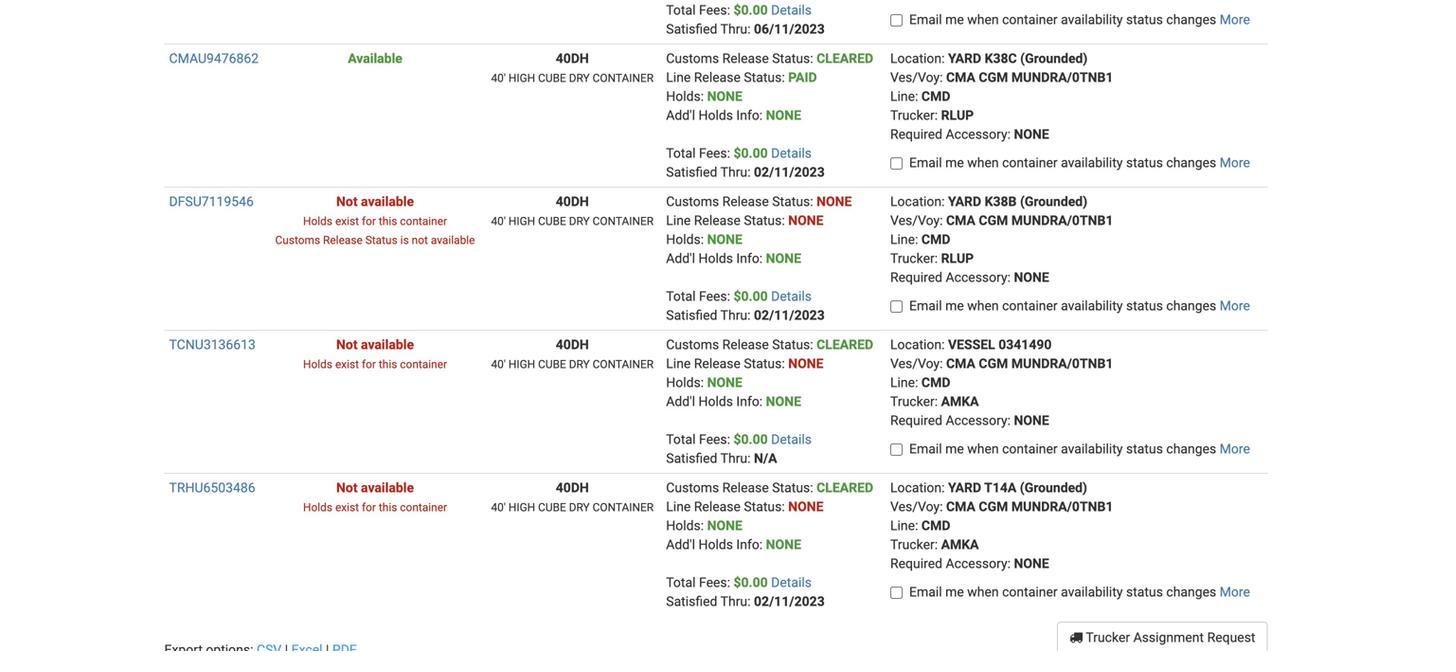 Task type: vqa. For each thing, say whether or not it's contained in the screenshot.
of
no



Task type: describe. For each thing, give the bounding box(es) containing it.
info: for location : yard k38b (grounded) ves/voy: cma cgm mundra/0tnb1 line: cmd trucker: rlup required accessory : none
[[737, 251, 763, 266]]

(grounded) for k38b
[[1021, 194, 1088, 209]]

trucker: for location : yard t14a (grounded) ves/voy: cma cgm mundra/0tnb1 line: cmd trucker: amka required accessory : none
[[891, 537, 938, 552]]

exist inside not available holds exist for this container customs release status is not available
[[335, 215, 359, 228]]

tcnu3136613 link
[[169, 337, 256, 353]]

thru: for location : yard k38c (grounded) ves/voy: cma cgm mundra/0tnb1 line: cmd trucker: rlup required accessory : none
[[721, 164, 751, 180]]

$0.00 for location : yard k38b (grounded) ves/voy: cma cgm mundra/0tnb1 line: cmd trucker: rlup required accessory : none
[[734, 289, 768, 304]]

1 when from the top
[[968, 12, 999, 27]]

1 more from the top
[[1220, 12, 1251, 27]]

line for location : vessel 0341490 ves/voy: cma cgm mundra/0tnb1 line: cmd trucker: amka required accessory : none
[[666, 356, 691, 371]]

is
[[401, 234, 409, 247]]

1 changes from the top
[[1167, 12, 1217, 27]]

container inside not available holds exist for this container customs release status is not available
[[400, 215, 447, 228]]

trucker assignment request
[[1083, 630, 1256, 645]]

accessory for k38b
[[946, 270, 1008, 285]]

this for trhu6503486
[[379, 501, 397, 514]]

k38c
[[985, 51, 1017, 66]]

cmau9476862
[[169, 51, 259, 66]]

accessory for t14a
[[946, 556, 1008, 571]]

changes for location : yard k38b (grounded) ves/voy: cma cgm mundra/0tnb1 line: cmd trucker: rlup required accessory : none
[[1167, 298, 1217, 314]]

cma for k38c
[[947, 70, 976, 85]]

ves/voy: for location : yard t14a (grounded) ves/voy: cma cgm mundra/0tnb1 line: cmd trucker: amka required accessory : none
[[891, 499, 943, 515]]

1 availability from the top
[[1061, 12, 1123, 27]]

add'l for location : yard k38b (grounded) ves/voy: cma cgm mundra/0tnb1 line: cmd trucker: rlup required accessory : none
[[666, 251, 696, 266]]

total for location : vessel 0341490 ves/voy: cma cgm mundra/0tnb1 line: cmd trucker: amka required accessory : none
[[666, 432, 696, 447]]

t14a
[[985, 480, 1017, 496]]

cmd for k38c
[[922, 89, 951, 104]]

customs for location : vessel 0341490 ves/voy: cma cgm mundra/0tnb1 line: cmd trucker: amka required accessory : none
[[666, 337, 719, 353]]

dry for location : yard t14a (grounded) ves/voy: cma cgm mundra/0tnb1 line: cmd trucker: amka required accessory : none
[[569, 501, 590, 514]]

cmau9476862 link
[[169, 51, 259, 66]]

amka inside location : yard t14a (grounded) ves/voy: cma cgm mundra/0tnb1 line: cmd trucker: amka required accessory : none
[[942, 537, 979, 552]]

1 details link from the top
[[772, 2, 812, 18]]

request
[[1208, 630, 1256, 645]]

more for location : yard t14a (grounded) ves/voy: cma cgm mundra/0tnb1 line: cmd trucker: amka required accessory : none
[[1220, 584, 1251, 600]]

availability for location : yard t14a (grounded) ves/voy: cma cgm mundra/0tnb1 line: cmd trucker: amka required accessory : none
[[1061, 584, 1123, 600]]

n/a
[[754, 451, 778, 466]]

status for location : yard k38b (grounded) ves/voy: cma cgm mundra/0tnb1 line: cmd trucker: rlup required accessory : none
[[1127, 298, 1164, 314]]

trucker: for location : yard k38c (grounded) ves/voy: cma cgm mundra/0tnb1 line: cmd trucker: rlup required accessory : none
[[891, 108, 938, 123]]

dfsu7119546 link
[[169, 194, 254, 209]]

details link for location : vessel 0341490 ves/voy: cma cgm mundra/0tnb1 line: cmd trucker: amka required accessory : none
[[772, 432, 812, 447]]

mundra/0tnb1 for t14a
[[1012, 499, 1114, 515]]

details link for location : yard k38c (grounded) ves/voy: cma cgm mundra/0tnb1 line: cmd trucker: rlup required accessory : none
[[772, 145, 812, 161]]

satisfied for location : vessel 0341490 ves/voy: cma cgm mundra/0tnb1 line: cmd trucker: amka required accessory : none
[[666, 451, 718, 466]]

container for location : yard t14a (grounded) ves/voy: cma cgm mundra/0tnb1 line: cmd trucker: amka required accessory : none
[[593, 501, 654, 514]]

mundra/0tnb1 for k38b
[[1012, 213, 1114, 228]]

cube for dfsu7119546
[[538, 215, 566, 228]]

availability for location : yard k38c (grounded) ves/voy: cma cgm mundra/0tnb1 line: cmd trucker: rlup required accessory : none
[[1061, 155, 1123, 171]]

holds inside "customs release status : none line release status : none holds: none add'l holds info: none"
[[699, 251, 733, 266]]

40dh 40' high cube dry container for cmau9476862
[[491, 51, 654, 85]]

total fees: $0.00 details satisfied thru: 02/11/2023 for customs release status : none line release status : none holds: none add'l holds info: none
[[666, 289, 825, 323]]

email me when container availability status changes more for location : vessel 0341490 ves/voy: cma cgm mundra/0tnb1 line: cmd trucker: amka required accessory : none
[[910, 441, 1251, 457]]

line for location : yard k38b (grounded) ves/voy: cma cgm mundra/0tnb1 line: cmd trucker: rlup required accessory : none
[[666, 213, 691, 228]]

0341490
[[999, 337, 1052, 353]]

40dh for trhu6503486
[[556, 480, 589, 496]]

holds inside customs release status : cleared line release status : paid holds: none add'l holds info: none
[[699, 108, 733, 123]]

1 email me when container availability status changes more from the top
[[910, 12, 1251, 27]]

location for location : yard k38b (grounded) ves/voy: cma cgm mundra/0tnb1 line: cmd trucker: rlup required accessory : none
[[891, 194, 942, 209]]

location for location : yard t14a (grounded) ves/voy: cma cgm mundra/0tnb1 line: cmd trucker: amka required accessory : none
[[891, 480, 942, 496]]

cleared for location : yard k38c (grounded) ves/voy: cma cgm mundra/0tnb1 line: cmd trucker: rlup required accessory : none
[[817, 51, 874, 66]]

$0.00 inside total fees: $0.00 details satisfied thru: 06/11/2023
[[734, 2, 768, 18]]

add'l for location : yard t14a (grounded) ves/voy: cma cgm mundra/0tnb1 line: cmd trucker: amka required accessory : none
[[666, 537, 696, 552]]

$0.00 for location : yard t14a (grounded) ves/voy: cma cgm mundra/0tnb1 line: cmd trucker: amka required accessory : none
[[734, 575, 768, 590]]

not
[[412, 234, 428, 247]]

trucker: inside location : vessel 0341490 ves/voy: cma cgm mundra/0tnb1 line: cmd trucker: amka required accessory : none
[[891, 394, 938, 409]]

40dh 40' high cube dry container for tcnu3136613
[[491, 337, 654, 371]]

when for k38b
[[968, 298, 999, 314]]

holds inside not available holds exist for this container customs release status is not available
[[303, 215, 333, 228]]

location for location : vessel 0341490 ves/voy: cma cgm mundra/0tnb1 line: cmd trucker: amka required accessory : none
[[891, 337, 942, 353]]

required for location : yard t14a (grounded) ves/voy: cma cgm mundra/0tnb1 line: cmd trucker: amka required accessory : none
[[891, 556, 943, 571]]

more for location : yard k38c (grounded) ves/voy: cma cgm mundra/0tnb1 line: cmd trucker: rlup required accessory : none
[[1220, 155, 1251, 171]]

02/11/2023 for customs release status : cleared line release status : none holds: none add'l holds info: none
[[754, 594, 825, 609]]

info: for location : yard t14a (grounded) ves/voy: cma cgm mundra/0tnb1 line: cmd trucker: amka required accessory : none
[[737, 537, 763, 552]]

container for location : yard k38b (grounded) ves/voy: cma cgm mundra/0tnb1 line: cmd trucker: rlup required accessory : none
[[593, 215, 654, 228]]

total for location : yard t14a (grounded) ves/voy: cma cgm mundra/0tnb1 line: cmd trucker: amka required accessory : none
[[666, 575, 696, 590]]

when for k38c
[[968, 155, 999, 171]]

satisfied for location : yard k38b (grounded) ves/voy: cma cgm mundra/0tnb1 line: cmd trucker: rlup required accessory : none
[[666, 308, 718, 323]]

exist for tcnu3136613
[[335, 358, 359, 371]]

add'l for location : yard k38c (grounded) ves/voy: cma cgm mundra/0tnb1 line: cmd trucker: rlup required accessory : none
[[666, 108, 696, 123]]

more link for location : yard k38b (grounded) ves/voy: cma cgm mundra/0tnb1 line: cmd trucker: rlup required accessory : none
[[1220, 298, 1251, 314]]

(grounded) for k38c
[[1021, 51, 1088, 66]]

mundra/0tnb1 for k38c
[[1012, 70, 1114, 85]]

dfsu7119546
[[169, 194, 254, 209]]

release inside not available holds exist for this container customs release status is not available
[[323, 234, 363, 247]]

high for cmau9476862
[[509, 72, 536, 85]]

rlup for k38b
[[942, 251, 974, 266]]

location for location : yard k38c (grounded) ves/voy: cma cgm mundra/0tnb1 line: cmd trucker: rlup required accessory : none
[[891, 51, 942, 66]]

1 me from the top
[[946, 12, 965, 27]]

customs for location : yard t14a (grounded) ves/voy: cma cgm mundra/0tnb1 line: cmd trucker: amka required accessory : none
[[666, 480, 719, 496]]

customs release status : none line release status : none holds: none add'l holds info: none
[[666, 194, 852, 266]]

thru: for location : vessel 0341490 ves/voy: cma cgm mundra/0tnb1 line: cmd trucker: amka required accessory : none
[[721, 451, 751, 466]]

line for location : yard t14a (grounded) ves/voy: cma cgm mundra/0tnb1 line: cmd trucker: amka required accessory : none
[[666, 499, 691, 515]]

location : yard k38b (grounded) ves/voy: cma cgm mundra/0tnb1 line: cmd trucker: rlup required accessory : none
[[891, 194, 1114, 285]]

line: for location : yard k38b (grounded) ves/voy: cma cgm mundra/0tnb1 line: cmd trucker: rlup required accessory : none
[[891, 232, 919, 247]]

accessory inside location : vessel 0341490 ves/voy: cma cgm mundra/0tnb1 line: cmd trucker: amka required accessory : none
[[946, 413, 1008, 428]]

not available holds exist for this container customs release status is not available
[[275, 194, 475, 247]]

rlup for k38c
[[942, 108, 974, 123]]

fees: for location : yard k38b (grounded) ves/voy: cma cgm mundra/0tnb1 line: cmd trucker: rlup required accessory : none
[[699, 289, 731, 304]]

location : vessel 0341490 ves/voy: cma cgm mundra/0tnb1 line: cmd trucker: amka required accessory : none
[[891, 337, 1114, 428]]

container for location : vessel 0341490 ves/voy: cma cgm mundra/0tnb1 line: cmd trucker: amka required accessory : none
[[593, 358, 654, 371]]

details for location : yard k38c (grounded) ves/voy: cma cgm mundra/0tnb1 line: cmd trucker: rlup required accessory : none
[[772, 145, 812, 161]]

cgm inside location : vessel 0341490 ves/voy: cma cgm mundra/0tnb1 line: cmd trucker: amka required accessory : none
[[979, 356, 1009, 371]]

email for location : yard k38b (grounded) ves/voy: cma cgm mundra/0tnb1 line: cmd trucker: rlup required accessory : none
[[910, 298, 943, 314]]

details inside total fees: $0.00 details satisfied thru: 06/11/2023
[[772, 2, 812, 18]]

customs for location : yard k38b (grounded) ves/voy: cma cgm mundra/0tnb1 line: cmd trucker: rlup required accessory : none
[[666, 194, 719, 209]]

availability for location : vessel 0341490 ves/voy: cma cgm mundra/0tnb1 line: cmd trucker: amka required accessory : none
[[1061, 441, 1123, 457]]

info: for location : yard k38c (grounded) ves/voy: cma cgm mundra/0tnb1 line: cmd trucker: rlup required accessory : none
[[737, 108, 763, 123]]

this for tcnu3136613
[[379, 358, 397, 371]]

holds: for location : yard k38b (grounded) ves/voy: cma cgm mundra/0tnb1 line: cmd trucker: rlup required accessory : none
[[666, 232, 704, 247]]

status for location : vessel 0341490 ves/voy: cma cgm mundra/0tnb1 line: cmd trucker: amka required accessory : none
[[1127, 441, 1164, 457]]

40' for tcnu3136613
[[491, 358, 506, 371]]

cleared for location : vessel 0341490 ves/voy: cma cgm mundra/0tnb1 line: cmd trucker: amka required accessory : none
[[817, 337, 874, 353]]

thru: for location : yard k38b (grounded) ves/voy: cma cgm mundra/0tnb1 line: cmd trucker: rlup required accessory : none
[[721, 308, 751, 323]]

available
[[348, 51, 403, 66]]

$0.00 for location : yard k38c (grounded) ves/voy: cma cgm mundra/0tnb1 line: cmd trucker: rlup required accessory : none
[[734, 145, 768, 161]]

exist for trhu6503486
[[335, 501, 359, 514]]

total fees: $0.00 details satisfied thru: 02/11/2023 for customs release status : cleared line release status : paid holds: none add'l holds info: none
[[666, 145, 825, 180]]

satisfied for location : yard t14a (grounded) ves/voy: cma cgm mundra/0tnb1 line: cmd trucker: amka required accessory : none
[[666, 594, 718, 609]]

amka inside location : vessel 0341490 ves/voy: cma cgm mundra/0tnb1 line: cmd trucker: amka required accessory : none
[[942, 394, 979, 409]]

satisfied for location : yard k38c (grounded) ves/voy: cma cgm mundra/0tnb1 line: cmd trucker: rlup required accessory : none
[[666, 164, 718, 180]]

details link for location : yard k38b (grounded) ves/voy: cma cgm mundra/0tnb1 line: cmd trucker: rlup required accessory : none
[[772, 289, 812, 304]]

trhu6503486 link
[[169, 480, 255, 496]]

when for t14a
[[968, 584, 999, 600]]

fees: for location : yard k38c (grounded) ves/voy: cma cgm mundra/0tnb1 line: cmd trucker: rlup required accessory : none
[[699, 145, 731, 161]]



Task type: locate. For each thing, give the bounding box(es) containing it.
1 cmd from the top
[[922, 89, 951, 104]]

status
[[773, 51, 810, 66], [744, 70, 782, 85], [773, 194, 810, 209], [744, 213, 782, 228], [366, 234, 398, 247], [773, 337, 810, 353], [744, 356, 782, 371], [773, 480, 810, 496], [744, 499, 782, 515]]

2 accessory from the top
[[946, 270, 1008, 285]]

when for 0341490
[[968, 441, 999, 457]]

fees: inside total fees: $0.00 details satisfied thru: n/a
[[699, 432, 731, 447]]

4 high from the top
[[509, 501, 536, 514]]

1 high from the top
[[509, 72, 536, 85]]

total
[[666, 2, 696, 18], [666, 145, 696, 161], [666, 289, 696, 304], [666, 432, 696, 447], [666, 575, 696, 590]]

1 vertical spatial 02/11/2023
[[754, 308, 825, 323]]

2 exist from the top
[[335, 358, 359, 371]]

1 vertical spatial amka
[[942, 537, 979, 552]]

me down location : yard k38c (grounded) ves/voy: cma cgm mundra/0tnb1 line: cmd trucker: rlup required accessory : none
[[946, 155, 965, 171]]

dry
[[569, 72, 590, 85], [569, 215, 590, 228], [569, 358, 590, 371], [569, 501, 590, 514]]

2 high from the top
[[509, 215, 536, 228]]

cma inside location : yard t14a (grounded) ves/voy: cma cgm mundra/0tnb1 line: cmd trucker: amka required accessory : none
[[947, 499, 976, 515]]

not available holds exist for this container
[[303, 337, 447, 371], [303, 480, 447, 514]]

$0.00
[[734, 2, 768, 18], [734, 145, 768, 161], [734, 289, 768, 304], [734, 432, 768, 447], [734, 575, 768, 590]]

rlup
[[942, 108, 974, 123], [942, 251, 974, 266]]

4 me from the top
[[946, 441, 965, 457]]

email me when container availability status changes more up t14a on the right of page
[[910, 441, 1251, 457]]

location left k38c
[[891, 51, 942, 66]]

40'
[[491, 72, 506, 85], [491, 215, 506, 228], [491, 358, 506, 371], [491, 501, 506, 514]]

cgm down "k38b"
[[979, 213, 1009, 228]]

customs release status : cleared line release status : paid holds: none add'l holds info: none
[[666, 51, 874, 123]]

total fees: $0.00 details satisfied thru: 02/11/2023 for customs release status : cleared line release status : none holds: none add'l holds info: none
[[666, 575, 825, 609]]

2 vertical spatial cleared
[[817, 480, 874, 496]]

ves/voy:
[[891, 70, 943, 85], [891, 213, 943, 228], [891, 356, 943, 371], [891, 499, 943, 515]]

customs for location : yard k38c (grounded) ves/voy: cma cgm mundra/0tnb1 line: cmd trucker: rlup required accessory : none
[[666, 51, 719, 66]]

5 me from the top
[[946, 584, 965, 600]]

trucker: inside location : yard k38b (grounded) ves/voy: cma cgm mundra/0tnb1 line: cmd trucker: rlup required accessory : none
[[891, 251, 938, 266]]

40dh 40' high cube dry container
[[491, 51, 654, 85], [491, 194, 654, 228], [491, 337, 654, 371], [491, 480, 654, 514]]

me down location : vessel 0341490 ves/voy: cma cgm mundra/0tnb1 line: cmd trucker: amka required accessory : none
[[946, 441, 965, 457]]

line
[[666, 70, 691, 85], [666, 213, 691, 228], [666, 356, 691, 371], [666, 499, 691, 515]]

when up t14a on the right of page
[[968, 441, 999, 457]]

fees: inside total fees: $0.00 details satisfied thru: 06/11/2023
[[699, 2, 731, 18]]

line: inside location : yard t14a (grounded) ves/voy: cma cgm mundra/0tnb1 line: cmd trucker: amka required accessory : none
[[891, 518, 919, 534]]

1 add'l from the top
[[666, 108, 696, 123]]

3 add'l from the top
[[666, 394, 696, 409]]

2 vertical spatial yard
[[949, 480, 982, 496]]

3 changes from the top
[[1167, 298, 1217, 314]]

satisfied inside total fees: $0.00 details satisfied thru: 06/11/2023
[[666, 21, 718, 37]]

add'l inside customs release status : cleared line release status : paid holds: none add'l holds info: none
[[666, 108, 696, 123]]

1 more link from the top
[[1220, 12, 1251, 27]]

0 vertical spatial for
[[362, 215, 376, 228]]

email me when container availability status changes more up k38c
[[910, 12, 1251, 27]]

accessory up vessel
[[946, 270, 1008, 285]]

trucker: inside location : yard t14a (grounded) ves/voy: cma cgm mundra/0tnb1 line: cmd trucker: amka required accessory : none
[[891, 537, 938, 552]]

yard left k38c
[[949, 51, 982, 66]]

3 40dh from the top
[[556, 337, 589, 353]]

cma for t14a
[[947, 499, 976, 515]]

1 vertical spatial yard
[[949, 194, 982, 209]]

holds: inside customs release status : cleared line release status : paid holds: none add'l holds info: none
[[666, 89, 704, 104]]

4 line: from the top
[[891, 518, 919, 534]]

2 total from the top
[[666, 145, 696, 161]]

when up k38c
[[968, 12, 999, 27]]

for inside not available holds exist for this container customs release status is not available
[[362, 215, 376, 228]]

cleared inside customs release status : cleared line release status : paid holds: none add'l holds info: none
[[817, 51, 874, 66]]

2 $0.00 from the top
[[734, 145, 768, 161]]

40dh for dfsu7119546
[[556, 194, 589, 209]]

3 trucker: from the top
[[891, 394, 938, 409]]

(grounded) right k38c
[[1021, 51, 1088, 66]]

customs
[[666, 51, 719, 66], [666, 194, 719, 209], [275, 234, 320, 247], [666, 337, 719, 353], [666, 480, 719, 496]]

accessory inside location : yard k38b (grounded) ves/voy: cma cgm mundra/0tnb1 line: cmd trucker: rlup required accessory : none
[[946, 270, 1008, 285]]

2 fees: from the top
[[699, 145, 731, 161]]

2 vertical spatial exist
[[335, 501, 359, 514]]

line inside "customs release status : none line release status : none holds: none add'l holds info: none"
[[666, 213, 691, 228]]

none inside location : yard k38c (grounded) ves/voy: cma cgm mundra/0tnb1 line: cmd trucker: rlup required accessory : none
[[1014, 127, 1050, 142]]

required inside location : yard k38b (grounded) ves/voy: cma cgm mundra/0tnb1 line: cmd trucker: rlup required accessory : none
[[891, 270, 943, 285]]

2 customs release status : cleared line release status : none holds: none add'l holds info: none from the top
[[666, 480, 874, 552]]

cgm
[[979, 70, 1009, 85], [979, 213, 1009, 228], [979, 356, 1009, 371], [979, 499, 1009, 515]]

cma
[[947, 70, 976, 85], [947, 213, 976, 228], [947, 356, 976, 371], [947, 499, 976, 515]]

not
[[336, 194, 358, 209], [336, 337, 358, 353], [336, 480, 358, 496]]

$0.00 inside total fees: $0.00 details satisfied thru: n/a
[[734, 432, 768, 447]]

3 email me when container availability status changes more from the top
[[910, 298, 1251, 314]]

line: inside location : yard k38c (grounded) ves/voy: cma cgm mundra/0tnb1 line: cmd trucker: rlup required accessory : none
[[891, 89, 919, 104]]

location inside location : vessel 0341490 ves/voy: cma cgm mundra/0tnb1 line: cmd trucker: amka required accessory : none
[[891, 337, 942, 353]]

5 thru: from the top
[[721, 594, 751, 609]]

customs release status : cleared line release status : none holds: none add'l holds info: none
[[666, 337, 874, 409], [666, 480, 874, 552]]

yard inside location : yard k38b (grounded) ves/voy: cma cgm mundra/0tnb1 line: cmd trucker: rlup required accessory : none
[[949, 194, 982, 209]]

2 vertical spatial total fees: $0.00 details satisfied thru: 02/11/2023
[[666, 575, 825, 609]]

(grounded) right "k38b"
[[1021, 194, 1088, 209]]

cma for k38b
[[947, 213, 976, 228]]

amka
[[942, 394, 979, 409], [942, 537, 979, 552]]

line: inside location : vessel 0341490 ves/voy: cma cgm mundra/0tnb1 line: cmd trucker: amka required accessory : none
[[891, 375, 919, 390]]

2 vertical spatial (grounded)
[[1020, 480, 1088, 496]]

mundra/0tnb1 down "k38b"
[[1012, 213, 1114, 228]]

1 holds: from the top
[[666, 89, 704, 104]]

email me when container availability status changes more up truck icon on the right bottom of page
[[910, 584, 1251, 600]]

5 $0.00 from the top
[[734, 575, 768, 590]]

1 status from the top
[[1127, 12, 1164, 27]]

cma inside location : vessel 0341490 ves/voy: cma cgm mundra/0tnb1 line: cmd trucker: amka required accessory : none
[[947, 356, 976, 371]]

ves/voy: inside location : vessel 0341490 ves/voy: cma cgm mundra/0tnb1 line: cmd trucker: amka required accessory : none
[[891, 356, 943, 371]]

total fees: $0.00 details satisfied thru: 06/11/2023
[[666, 2, 825, 37]]

holds:
[[666, 89, 704, 104], [666, 232, 704, 247], [666, 375, 704, 390], [666, 518, 704, 534]]

4 more from the top
[[1220, 441, 1251, 457]]

ves/voy: inside location : yard k38b (grounded) ves/voy: cma cgm mundra/0tnb1 line: cmd trucker: rlup required accessory : none
[[891, 213, 943, 228]]

(grounded) for t14a
[[1020, 480, 1088, 496]]

email me when container availability status changes more up the 0341490
[[910, 298, 1251, 314]]

total fees: $0.00 details satisfied thru: 02/11/2023
[[666, 145, 825, 180], [666, 289, 825, 323], [666, 575, 825, 609]]

when
[[968, 12, 999, 27], [968, 155, 999, 171], [968, 298, 999, 314], [968, 441, 999, 457], [968, 584, 999, 600]]

accessory inside location : yard t14a (grounded) ves/voy: cma cgm mundra/0tnb1 line: cmd trucker: amka required accessory : none
[[946, 556, 1008, 571]]

paid
[[789, 70, 817, 85]]

2 add'l from the top
[[666, 251, 696, 266]]

cleared for location : yard t14a (grounded) ves/voy: cma cgm mundra/0tnb1 line: cmd trucker: amka required accessory : none
[[817, 480, 874, 496]]

k38b
[[985, 194, 1017, 209]]

cleared
[[817, 51, 874, 66], [817, 337, 874, 353], [817, 480, 874, 496]]

1 email from the top
[[910, 12, 943, 27]]

2 when from the top
[[968, 155, 999, 171]]

(grounded) right t14a on the right of page
[[1020, 480, 1088, 496]]

required for location : yard k38c (grounded) ves/voy: cma cgm mundra/0tnb1 line: cmd trucker: rlup required accessory : none
[[891, 127, 943, 142]]

5 fees: from the top
[[699, 575, 731, 590]]

me up location : yard k38c (grounded) ves/voy: cma cgm mundra/0tnb1 line: cmd trucker: rlup required accessory : none
[[946, 12, 965, 27]]

cmd
[[922, 89, 951, 104], [922, 232, 951, 247], [922, 375, 951, 390], [922, 518, 951, 534]]

location inside location : yard k38c (grounded) ves/voy: cma cgm mundra/0tnb1 line: cmd trucker: rlup required accessory : none
[[891, 51, 942, 66]]

for
[[362, 215, 376, 228], [362, 358, 376, 371], [362, 501, 376, 514]]

container
[[593, 72, 654, 85], [593, 215, 654, 228], [593, 358, 654, 371], [593, 501, 654, 514]]

yard for k38b
[[949, 194, 982, 209]]

details inside total fees: $0.00 details satisfied thru: n/a
[[772, 432, 812, 447]]

4 40' from the top
[[491, 501, 506, 514]]

1 vertical spatial not
[[336, 337, 358, 353]]

40' for trhu6503486
[[491, 501, 506, 514]]

02/11/2023 for customs release status : cleared line release status : paid holds: none add'l holds info: none
[[754, 164, 825, 180]]

3 thru: from the top
[[721, 308, 751, 323]]

more link for location : yard k38c (grounded) ves/voy: cma cgm mundra/0tnb1 line: cmd trucker: rlup required accessory : none
[[1220, 155, 1251, 171]]

3 status from the top
[[1127, 298, 1164, 314]]

2 vertical spatial 02/11/2023
[[754, 594, 825, 609]]

2 cgm from the top
[[979, 213, 1009, 228]]

1 vertical spatial total fees: $0.00 details satisfied thru: 02/11/2023
[[666, 289, 825, 323]]

when up vessel
[[968, 298, 999, 314]]

1 container from the top
[[593, 72, 654, 85]]

not inside not available holds exist for this container customs release status is not available
[[336, 194, 358, 209]]

customs release status : cleared line release status : none holds: none add'l holds info: none for total fees: $0.00 details satisfied thru: 02/11/2023
[[666, 480, 874, 552]]

cube for trhu6503486
[[538, 501, 566, 514]]

cmd inside location : yard k38c (grounded) ves/voy: cma cgm mundra/0tnb1 line: cmd trucker: rlup required accessory : none
[[922, 89, 951, 104]]

changes
[[1167, 12, 1217, 27], [1167, 155, 1217, 171], [1167, 298, 1217, 314], [1167, 441, 1217, 457], [1167, 584, 1217, 600]]

availability
[[1061, 12, 1123, 27], [1061, 155, 1123, 171], [1061, 298, 1123, 314], [1061, 441, 1123, 457], [1061, 584, 1123, 600]]

0 vertical spatial yard
[[949, 51, 982, 66]]

1 accessory from the top
[[946, 127, 1008, 142]]

line: for location : yard t14a (grounded) ves/voy: cma cgm mundra/0tnb1 line: cmd trucker: amka required accessory : none
[[891, 518, 919, 534]]

satisfied inside total fees: $0.00 details satisfied thru: n/a
[[666, 451, 718, 466]]

total inside total fees: $0.00 details satisfied thru: n/a
[[666, 432, 696, 447]]

2 vertical spatial not
[[336, 480, 358, 496]]

4 40dh 40' high cube dry container from the top
[[491, 480, 654, 514]]

assignment
[[1134, 630, 1205, 645]]

yard
[[949, 51, 982, 66], [949, 194, 982, 209], [949, 480, 982, 496]]

40' for dfsu7119546
[[491, 215, 506, 228]]

40dh 40' high cube dry container for dfsu7119546
[[491, 194, 654, 228]]

add'l
[[666, 108, 696, 123], [666, 251, 696, 266], [666, 394, 696, 409], [666, 537, 696, 552]]

06/11/2023
[[754, 21, 825, 37]]

2 vertical spatial this
[[379, 501, 397, 514]]

truck image
[[1070, 631, 1083, 644]]

3 when from the top
[[968, 298, 999, 314]]

high for trhu6503486
[[509, 501, 536, 514]]

tcnu3136613
[[169, 337, 256, 353]]

customs inside "customs release status : none line release status : none holds: none add'l holds info: none"
[[666, 194, 719, 209]]

None checkbox
[[891, 157, 903, 170], [891, 300, 903, 313], [891, 157, 903, 170], [891, 300, 903, 313]]

0 vertical spatial 02/11/2023
[[754, 164, 825, 180]]

4 location from the top
[[891, 480, 942, 496]]

4 more link from the top
[[1220, 441, 1251, 457]]

line: inside location : yard k38b (grounded) ves/voy: cma cgm mundra/0tnb1 line: cmd trucker: rlup required accessory : none
[[891, 232, 919, 247]]

total for location : yard k38b (grounded) ves/voy: cma cgm mundra/0tnb1 line: cmd trucker: rlup required accessory : none
[[666, 289, 696, 304]]

2 status from the top
[[1127, 155, 1164, 171]]

4 status from the top
[[1127, 441, 1164, 457]]

status inside not available holds exist for this container customs release status is not available
[[366, 234, 398, 247]]

cmd inside location : vessel 0341490 ves/voy: cma cgm mundra/0tnb1 line: cmd trucker: amka required accessory : none
[[922, 375, 951, 390]]

exist
[[335, 215, 359, 228], [335, 358, 359, 371], [335, 501, 359, 514]]

4 availability from the top
[[1061, 441, 1123, 457]]

3 02/11/2023 from the top
[[754, 594, 825, 609]]

yard inside location : yard t14a (grounded) ves/voy: cma cgm mundra/0tnb1 line: cmd trucker: amka required accessory : none
[[949, 480, 982, 496]]

customs inside not available holds exist for this container customs release status is not available
[[275, 234, 320, 247]]

1 fees: from the top
[[699, 2, 731, 18]]

me for t14a
[[946, 584, 965, 600]]

location inside location : yard k38b (grounded) ves/voy: cma cgm mundra/0tnb1 line: cmd trucker: rlup required accessory : none
[[891, 194, 942, 209]]

5 details link from the top
[[772, 575, 812, 590]]

location left "k38b"
[[891, 194, 942, 209]]

ves/voy: inside location : yard k38c (grounded) ves/voy: cma cgm mundra/0tnb1 line: cmd trucker: rlup required accessory : none
[[891, 70, 943, 85]]

when down location : yard t14a (grounded) ves/voy: cma cgm mundra/0tnb1 line: cmd trucker: amka required accessory : none
[[968, 584, 999, 600]]

0 vertical spatial amka
[[942, 394, 979, 409]]

2 mundra/0tnb1 from the top
[[1012, 213, 1114, 228]]

cgm for k38c
[[979, 70, 1009, 85]]

1 vertical spatial not available holds exist for this container
[[303, 480, 447, 514]]

availability for location : yard k38b (grounded) ves/voy: cma cgm mundra/0tnb1 line: cmd trucker: rlup required accessory : none
[[1061, 298, 1123, 314]]

1 40' from the top
[[491, 72, 506, 85]]

5 availability from the top
[[1061, 584, 1123, 600]]

4 details from the top
[[772, 432, 812, 447]]

details link
[[772, 2, 812, 18], [772, 145, 812, 161], [772, 289, 812, 304], [772, 432, 812, 447], [772, 575, 812, 590]]

mundra/0tnb1 inside location : yard k38c (grounded) ves/voy: cma cgm mundra/0tnb1 line: cmd trucker: rlup required accessory : none
[[1012, 70, 1114, 85]]

mundra/0tnb1 inside location : yard t14a (grounded) ves/voy: cma cgm mundra/0tnb1 line: cmd trucker: amka required accessory : none
[[1012, 499, 1114, 515]]

status for location : yard t14a (grounded) ves/voy: cma cgm mundra/0tnb1 line: cmd trucker: amka required accessory : none
[[1127, 584, 1164, 600]]

thru: inside total fees: $0.00 details satisfied thru: 06/11/2023
[[721, 21, 751, 37]]

me down location : yard t14a (grounded) ves/voy: cma cgm mundra/0tnb1 line: cmd trucker: amka required accessory : none
[[946, 584, 965, 600]]

accessory inside location : yard k38c (grounded) ves/voy: cma cgm mundra/0tnb1 line: cmd trucker: rlup required accessory : none
[[946, 127, 1008, 142]]

4 40dh from the top
[[556, 480, 589, 496]]

mundra/0tnb1 down the 0341490
[[1012, 356, 1114, 371]]

for for trhu6503486
[[362, 501, 376, 514]]

0 vertical spatial customs release status : cleared line release status : none holds: none add'l holds info: none
[[666, 337, 874, 409]]

mundra/0tnb1 down k38c
[[1012, 70, 1114, 85]]

cube
[[538, 72, 566, 85], [538, 215, 566, 228], [538, 358, 566, 371], [538, 501, 566, 514]]

1 40dh 40' high cube dry container from the top
[[491, 51, 654, 85]]

cgm down k38c
[[979, 70, 1009, 85]]

cma inside location : yard k38b (grounded) ves/voy: cma cgm mundra/0tnb1 line: cmd trucker: rlup required accessory : none
[[947, 213, 976, 228]]

trhu6503486
[[169, 480, 255, 496]]

cgm down vessel
[[979, 356, 1009, 371]]

cmd for k38b
[[922, 232, 951, 247]]

more link for location : yard t14a (grounded) ves/voy: cma cgm mundra/0tnb1 line: cmd trucker: amka required accessory : none
[[1220, 584, 1251, 600]]

location : yard t14a (grounded) ves/voy: cma cgm mundra/0tnb1 line: cmd trucker: amka required accessory : none
[[891, 480, 1114, 571]]

available
[[361, 194, 414, 209], [431, 234, 475, 247], [361, 337, 414, 353], [361, 480, 414, 496]]

status
[[1127, 12, 1164, 27], [1127, 155, 1164, 171], [1127, 298, 1164, 314], [1127, 441, 1164, 457], [1127, 584, 1164, 600]]

1 02/11/2023 from the top
[[754, 164, 825, 180]]

0 vertical spatial exist
[[335, 215, 359, 228]]

location inside location : yard t14a (grounded) ves/voy: cma cgm mundra/0tnb1 line: cmd trucker: amka required accessory : none
[[891, 480, 942, 496]]

yard left "k38b"
[[949, 194, 982, 209]]

more for location : yard k38b (grounded) ves/voy: cma cgm mundra/0tnb1 line: cmd trucker: rlup required accessory : none
[[1220, 298, 1251, 314]]

cgm inside location : yard k38c (grounded) ves/voy: cma cgm mundra/0tnb1 line: cmd trucker: rlup required accessory : none
[[979, 70, 1009, 85]]

2 40dh 40' high cube dry container from the top
[[491, 194, 654, 228]]

3 more from the top
[[1220, 298, 1251, 314]]

accessory up "k38b"
[[946, 127, 1008, 142]]

me for 0341490
[[946, 441, 965, 457]]

40dh 40' high cube dry container for trhu6503486
[[491, 480, 654, 514]]

1 vertical spatial exist
[[335, 358, 359, 371]]

1 vertical spatial (grounded)
[[1021, 194, 1088, 209]]

holds
[[699, 108, 733, 123], [303, 215, 333, 228], [699, 251, 733, 266], [303, 358, 333, 371], [699, 394, 733, 409], [303, 501, 333, 514], [699, 537, 733, 552]]

required inside location : vessel 0341490 ves/voy: cma cgm mundra/0tnb1 line: cmd trucker: amka required accessory : none
[[891, 413, 943, 428]]

02/11/2023 for customs release status : none line release status : none holds: none add'l holds info: none
[[754, 308, 825, 323]]

3 high from the top
[[509, 358, 536, 371]]

none
[[708, 89, 743, 104], [766, 108, 802, 123], [1014, 127, 1050, 142], [817, 194, 852, 209], [789, 213, 824, 228], [708, 232, 743, 247], [766, 251, 802, 266], [1014, 270, 1050, 285], [789, 356, 824, 371], [708, 375, 743, 390], [766, 394, 802, 409], [1014, 413, 1050, 428], [789, 499, 824, 515], [708, 518, 743, 534], [766, 537, 802, 552], [1014, 556, 1050, 571]]

cgm inside location : yard k38b (grounded) ves/voy: cma cgm mundra/0tnb1 line: cmd trucker: rlup required accessory : none
[[979, 213, 1009, 228]]

2 cmd from the top
[[922, 232, 951, 247]]

02/11/2023
[[754, 164, 825, 180], [754, 308, 825, 323], [754, 594, 825, 609]]

2 not from the top
[[336, 337, 358, 353]]

dry for location : yard k38b (grounded) ves/voy: cma cgm mundra/0tnb1 line: cmd trucker: rlup required accessory : none
[[569, 215, 590, 228]]

:
[[810, 51, 814, 66], [942, 51, 945, 66], [782, 70, 785, 85], [1008, 127, 1011, 142], [810, 194, 814, 209], [942, 194, 945, 209], [782, 213, 785, 228], [1008, 270, 1011, 285], [810, 337, 814, 353], [942, 337, 945, 353], [782, 356, 785, 371], [1008, 413, 1011, 428], [810, 480, 814, 496], [942, 480, 945, 496], [782, 499, 785, 515], [1008, 556, 1011, 571]]

none inside location : vessel 0341490 ves/voy: cma cgm mundra/0tnb1 line: cmd trucker: amka required accessory : none
[[1014, 413, 1050, 428]]

3 holds: from the top
[[666, 375, 704, 390]]

0 vertical spatial cleared
[[817, 51, 874, 66]]

4 fees: from the top
[[699, 432, 731, 447]]

add'l inside "customs release status : none line release status : none holds: none add'l holds info: none"
[[666, 251, 696, 266]]

this inside not available holds exist for this container customs release status is not available
[[379, 215, 397, 228]]

line inside customs release status : cleared line release status : paid holds: none add'l holds info: none
[[666, 70, 691, 85]]

yard for t14a
[[949, 480, 982, 496]]

required inside location : yard t14a (grounded) ves/voy: cma cgm mundra/0tnb1 line: cmd trucker: amka required accessory : none
[[891, 556, 943, 571]]

0 vertical spatial (grounded)
[[1021, 51, 1088, 66]]

40dh for cmau9476862
[[556, 51, 589, 66]]

mundra/0tnb1
[[1012, 70, 1114, 85], [1012, 213, 1114, 228], [1012, 356, 1114, 371], [1012, 499, 1114, 515]]

location left vessel
[[891, 337, 942, 353]]

none inside location : yard t14a (grounded) ves/voy: cma cgm mundra/0tnb1 line: cmd trucker: amka required accessory : none
[[1014, 556, 1050, 571]]

1 vertical spatial for
[[362, 358, 376, 371]]

(grounded) inside location : yard k38c (grounded) ves/voy: cma cgm mundra/0tnb1 line: cmd trucker: rlup required accessory : none
[[1021, 51, 1088, 66]]

rlup inside location : yard k38c (grounded) ves/voy: cma cgm mundra/0tnb1 line: cmd trucker: rlup required accessory : none
[[942, 108, 974, 123]]

accessory down t14a on the right of page
[[946, 556, 1008, 571]]

changes for location : vessel 0341490 ves/voy: cma cgm mundra/0tnb1 line: cmd trucker: amka required accessory : none
[[1167, 441, 1217, 457]]

3 40dh 40' high cube dry container from the top
[[491, 337, 654, 371]]

2 for from the top
[[362, 358, 376, 371]]

location : yard k38c (grounded) ves/voy: cma cgm mundra/0tnb1 line: cmd trucker: rlup required accessory : none
[[891, 51, 1114, 142]]

1 cgm from the top
[[979, 70, 1009, 85]]

1 vertical spatial rlup
[[942, 251, 974, 266]]

2 vertical spatial for
[[362, 501, 376, 514]]

(grounded) inside location : yard k38b (grounded) ves/voy: cma cgm mundra/0tnb1 line: cmd trucker: rlup required accessory : none
[[1021, 194, 1088, 209]]

1 amka from the top
[[942, 394, 979, 409]]

email for location : yard k38c (grounded) ves/voy: cma cgm mundra/0tnb1 line: cmd trucker: rlup required accessory : none
[[910, 155, 943, 171]]

holds: for location : yard k38c (grounded) ves/voy: cma cgm mundra/0tnb1 line: cmd trucker: rlup required accessory : none
[[666, 89, 704, 104]]

email me when container availability status changes more for location : yard k38c (grounded) ves/voy: cma cgm mundra/0tnb1 line: cmd trucker: rlup required accessory : none
[[910, 155, 1251, 171]]

when up "k38b"
[[968, 155, 999, 171]]

location left t14a on the right of page
[[891, 480, 942, 496]]

cgm inside location : yard t14a (grounded) ves/voy: cma cgm mundra/0tnb1 line: cmd trucker: amka required accessory : none
[[979, 499, 1009, 515]]

4 cgm from the top
[[979, 499, 1009, 515]]

trucker
[[1086, 630, 1131, 645]]

container
[[1003, 12, 1058, 27], [1003, 155, 1058, 171], [400, 215, 447, 228], [1003, 298, 1058, 314], [400, 358, 447, 371], [1003, 441, 1058, 457], [400, 501, 447, 514], [1003, 584, 1058, 600]]

me up vessel
[[946, 298, 965, 314]]

rlup inside location : yard k38b (grounded) ves/voy: cma cgm mundra/0tnb1 line: cmd trucker: rlup required accessory : none
[[942, 251, 974, 266]]

5 details from the top
[[772, 575, 812, 590]]

info:
[[737, 108, 763, 123], [737, 251, 763, 266], [737, 394, 763, 409], [737, 537, 763, 552]]

2 location from the top
[[891, 194, 942, 209]]

none inside location : yard k38b (grounded) ves/voy: cma cgm mundra/0tnb1 line: cmd trucker: rlup required accessory : none
[[1014, 270, 1050, 285]]

more for location : vessel 0341490 ves/voy: cma cgm mundra/0tnb1 line: cmd trucker: amka required accessory : none
[[1220, 441, 1251, 457]]

total inside total fees: $0.00 details satisfied thru: 06/11/2023
[[666, 2, 696, 18]]

0 vertical spatial total fees: $0.00 details satisfied thru: 02/11/2023
[[666, 145, 825, 180]]

3 cube from the top
[[538, 358, 566, 371]]

2 cleared from the top
[[817, 337, 874, 353]]

holds: for location : yard t14a (grounded) ves/voy: cma cgm mundra/0tnb1 line: cmd trucker: amka required accessory : none
[[666, 518, 704, 534]]

None checkbox
[[891, 14, 903, 27], [891, 443, 903, 456], [891, 587, 903, 599], [891, 14, 903, 27], [891, 443, 903, 456], [891, 587, 903, 599]]

2 details from the top
[[772, 145, 812, 161]]

3 satisfied from the top
[[666, 308, 718, 323]]

customs inside customs release status : cleared line release status : paid holds: none add'l holds info: none
[[666, 51, 719, 66]]

changes for location : yard k38c (grounded) ves/voy: cma cgm mundra/0tnb1 line: cmd trucker: rlup required accessory : none
[[1167, 155, 1217, 171]]

1 not from the top
[[336, 194, 358, 209]]

me
[[946, 12, 965, 27], [946, 155, 965, 171], [946, 298, 965, 314], [946, 441, 965, 457], [946, 584, 965, 600]]

0 vertical spatial not
[[336, 194, 358, 209]]

4 info: from the top
[[737, 537, 763, 552]]

high for tcnu3136613
[[509, 358, 536, 371]]

not available holds exist for this container for tcnu3136613
[[303, 337, 447, 371]]

location
[[891, 51, 942, 66], [891, 194, 942, 209], [891, 337, 942, 353], [891, 480, 942, 496]]

thru: for location : yard t14a (grounded) ves/voy: cma cgm mundra/0tnb1 line: cmd trucker: amka required accessory : none
[[721, 594, 751, 609]]

2 line: from the top
[[891, 232, 919, 247]]

thru:
[[721, 21, 751, 37], [721, 164, 751, 180], [721, 308, 751, 323], [721, 451, 751, 466], [721, 594, 751, 609]]

ves/voy: inside location : yard t14a (grounded) ves/voy: cma cgm mundra/0tnb1 line: cmd trucker: amka required accessory : none
[[891, 499, 943, 515]]

4 dry from the top
[[569, 501, 590, 514]]

(grounded) inside location : yard t14a (grounded) ves/voy: cma cgm mundra/0tnb1 line: cmd trucker: amka required accessory : none
[[1020, 480, 1088, 496]]

required for location : yard k38b (grounded) ves/voy: cma cgm mundra/0tnb1 line: cmd trucker: rlup required accessory : none
[[891, 270, 943, 285]]

0 vertical spatial not available holds exist for this container
[[303, 337, 447, 371]]

this
[[379, 215, 397, 228], [379, 358, 397, 371], [379, 501, 397, 514]]

4 total from the top
[[666, 432, 696, 447]]

email me when container availability status changes more
[[910, 12, 1251, 27], [910, 155, 1251, 171], [910, 298, 1251, 314], [910, 441, 1251, 457], [910, 584, 1251, 600]]

info: inside "customs release status : none line release status : none holds: none add'l holds info: none"
[[737, 251, 763, 266]]

2 more link from the top
[[1220, 155, 1251, 171]]

changes for location : yard t14a (grounded) ves/voy: cma cgm mundra/0tnb1 line: cmd trucker: amka required accessory : none
[[1167, 584, 1217, 600]]

customs release status : cleared line release status : none holds: none add'l holds info: none up total fees: $0.00 details satisfied thru: n/a
[[666, 337, 874, 409]]

line:
[[891, 89, 919, 104], [891, 232, 919, 247], [891, 375, 919, 390], [891, 518, 919, 534]]

cgm down t14a on the right of page
[[979, 499, 1009, 515]]

add'l for location : vessel 0341490 ves/voy: cma cgm mundra/0tnb1 line: cmd trucker: amka required accessory : none
[[666, 394, 696, 409]]

more
[[1220, 12, 1251, 27], [1220, 155, 1251, 171], [1220, 298, 1251, 314], [1220, 441, 1251, 457], [1220, 584, 1251, 600]]

4 details link from the top
[[772, 432, 812, 447]]

details for location : vessel 0341490 ves/voy: cma cgm mundra/0tnb1 line: cmd trucker: amka required accessory : none
[[772, 432, 812, 447]]

cmd inside location : yard k38b (grounded) ves/voy: cma cgm mundra/0tnb1 line: cmd trucker: rlup required accessory : none
[[922, 232, 951, 247]]

3 cleared from the top
[[817, 480, 874, 496]]

4 holds: from the top
[[666, 518, 704, 534]]

holds: for location : vessel 0341490 ves/voy: cma cgm mundra/0tnb1 line: cmd trucker: amka required accessory : none
[[666, 375, 704, 390]]

4 cma from the top
[[947, 499, 976, 515]]

satisfied
[[666, 21, 718, 37], [666, 164, 718, 180], [666, 308, 718, 323], [666, 451, 718, 466], [666, 594, 718, 609]]

details for location : yard k38b (grounded) ves/voy: cma cgm mundra/0tnb1 line: cmd trucker: rlup required accessory : none
[[772, 289, 812, 304]]

3 fees: from the top
[[699, 289, 731, 304]]

0 vertical spatial rlup
[[942, 108, 974, 123]]

info: inside customs release status : cleared line release status : paid holds: none add'l holds info: none
[[737, 108, 763, 123]]

0 vertical spatial this
[[379, 215, 397, 228]]

1 rlup from the top
[[942, 108, 974, 123]]

yard inside location : yard k38c (grounded) ves/voy: cma cgm mundra/0tnb1 line: cmd trucker: rlup required accessory : none
[[949, 51, 982, 66]]

mundra/0tnb1 down t14a on the right of page
[[1012, 499, 1114, 515]]

me for k38b
[[946, 298, 965, 314]]

40dh
[[556, 51, 589, 66], [556, 194, 589, 209], [556, 337, 589, 353], [556, 480, 589, 496]]

line for location : yard k38c (grounded) ves/voy: cma cgm mundra/0tnb1 line: cmd trucker: rlup required accessory : none
[[666, 70, 691, 85]]

email me when container availability status changes more for location : yard k38b (grounded) ves/voy: cma cgm mundra/0tnb1 line: cmd trucker: rlup required accessory : none
[[910, 298, 1251, 314]]

thru: inside total fees: $0.00 details satisfied thru: n/a
[[721, 451, 751, 466]]

2 satisfied from the top
[[666, 164, 718, 180]]

customs release status : cleared line release status : none holds: none add'l holds info: none for total fees: $0.00 details satisfied thru: n/a
[[666, 337, 874, 409]]

required inside location : yard k38c (grounded) ves/voy: cma cgm mundra/0tnb1 line: cmd trucker: rlup required accessory : none
[[891, 127, 943, 142]]

total fees: $0.00 details satisfied thru: n/a
[[666, 432, 812, 466]]

3 details link from the top
[[772, 289, 812, 304]]

1 vertical spatial this
[[379, 358, 397, 371]]

3 exist from the top
[[335, 501, 359, 514]]

email
[[910, 12, 943, 27], [910, 155, 943, 171], [910, 298, 943, 314], [910, 441, 943, 457], [910, 584, 943, 600]]

details link for location : yard t14a (grounded) ves/voy: cma cgm mundra/0tnb1 line: cmd trucker: amka required accessory : none
[[772, 575, 812, 590]]

accessory up t14a on the right of page
[[946, 413, 1008, 428]]

email me when container availability status changes more up "k38b"
[[910, 155, 1251, 171]]

4 line from the top
[[666, 499, 691, 515]]

1 cleared from the top
[[817, 51, 874, 66]]

3 details from the top
[[772, 289, 812, 304]]

trucker:
[[891, 108, 938, 123], [891, 251, 938, 266], [891, 394, 938, 409], [891, 537, 938, 552]]

3 not from the top
[[336, 480, 358, 496]]

mundra/0tnb1 inside location : vessel 0341490 ves/voy: cma cgm mundra/0tnb1 line: cmd trucker: amka required accessory : none
[[1012, 356, 1114, 371]]

3 required from the top
[[891, 413, 943, 428]]

2 trucker: from the top
[[891, 251, 938, 266]]

2 required from the top
[[891, 270, 943, 285]]

holds: inside "customs release status : none line release status : none holds: none add'l holds info: none"
[[666, 232, 704, 247]]

1 not available holds exist for this container from the top
[[303, 337, 447, 371]]

trucker assignment request button
[[1058, 622, 1268, 651]]

(grounded)
[[1021, 51, 1088, 66], [1021, 194, 1088, 209], [1020, 480, 1088, 496]]

mundra/0tnb1 inside location : yard k38b (grounded) ves/voy: cma cgm mundra/0tnb1 line: cmd trucker: rlup required accessory : none
[[1012, 213, 1114, 228]]

cmd inside location : yard t14a (grounded) ves/voy: cma cgm mundra/0tnb1 line: cmd trucker: amka required accessory : none
[[922, 518, 951, 534]]

trucker: inside location : yard k38c (grounded) ves/voy: cma cgm mundra/0tnb1 line: cmd trucker: rlup required accessory : none
[[891, 108, 938, 123]]

3 availability from the top
[[1061, 298, 1123, 314]]

fees:
[[699, 2, 731, 18], [699, 145, 731, 161], [699, 289, 731, 304], [699, 432, 731, 447], [699, 575, 731, 590]]

more link
[[1220, 12, 1251, 27], [1220, 155, 1251, 171], [1220, 298, 1251, 314], [1220, 441, 1251, 457], [1220, 584, 1251, 600]]

cma inside location : yard k38c (grounded) ves/voy: cma cgm mundra/0tnb1 line: cmd trucker: rlup required accessory : none
[[947, 70, 976, 85]]

vessel
[[949, 337, 996, 353]]

yard left t14a on the right of page
[[949, 480, 982, 496]]

accessory
[[946, 127, 1008, 142], [946, 270, 1008, 285], [946, 413, 1008, 428], [946, 556, 1008, 571]]

40' for cmau9476862
[[491, 72, 506, 85]]

details for location : yard t14a (grounded) ves/voy: cma cgm mundra/0tnb1 line: cmd trucker: amka required accessory : none
[[772, 575, 812, 590]]

ves/voy: for location : yard k38b (grounded) ves/voy: cma cgm mundra/0tnb1 line: cmd trucker: rlup required accessory : none
[[891, 213, 943, 228]]

customs release status : cleared line release status : none holds: none add'l holds info: none down n/a
[[666, 480, 874, 552]]

not for trhu6503486
[[336, 480, 358, 496]]

1 vertical spatial customs release status : cleared line release status : none holds: none add'l holds info: none
[[666, 480, 874, 552]]

required
[[891, 127, 943, 142], [891, 270, 943, 285], [891, 413, 943, 428], [891, 556, 943, 571]]

3 total from the top
[[666, 289, 696, 304]]

3 mundra/0tnb1 from the top
[[1012, 356, 1114, 371]]

release
[[723, 51, 769, 66], [694, 70, 741, 85], [723, 194, 769, 209], [694, 213, 741, 228], [323, 234, 363, 247], [723, 337, 769, 353], [694, 356, 741, 371], [723, 480, 769, 496], [694, 499, 741, 515]]

high
[[509, 72, 536, 85], [509, 215, 536, 228], [509, 358, 536, 371], [509, 501, 536, 514]]

details
[[772, 2, 812, 18], [772, 145, 812, 161], [772, 289, 812, 304], [772, 432, 812, 447], [772, 575, 812, 590]]

5 status from the top
[[1127, 584, 1164, 600]]

1 vertical spatial cleared
[[817, 337, 874, 353]]

1 details from the top
[[772, 2, 812, 18]]



